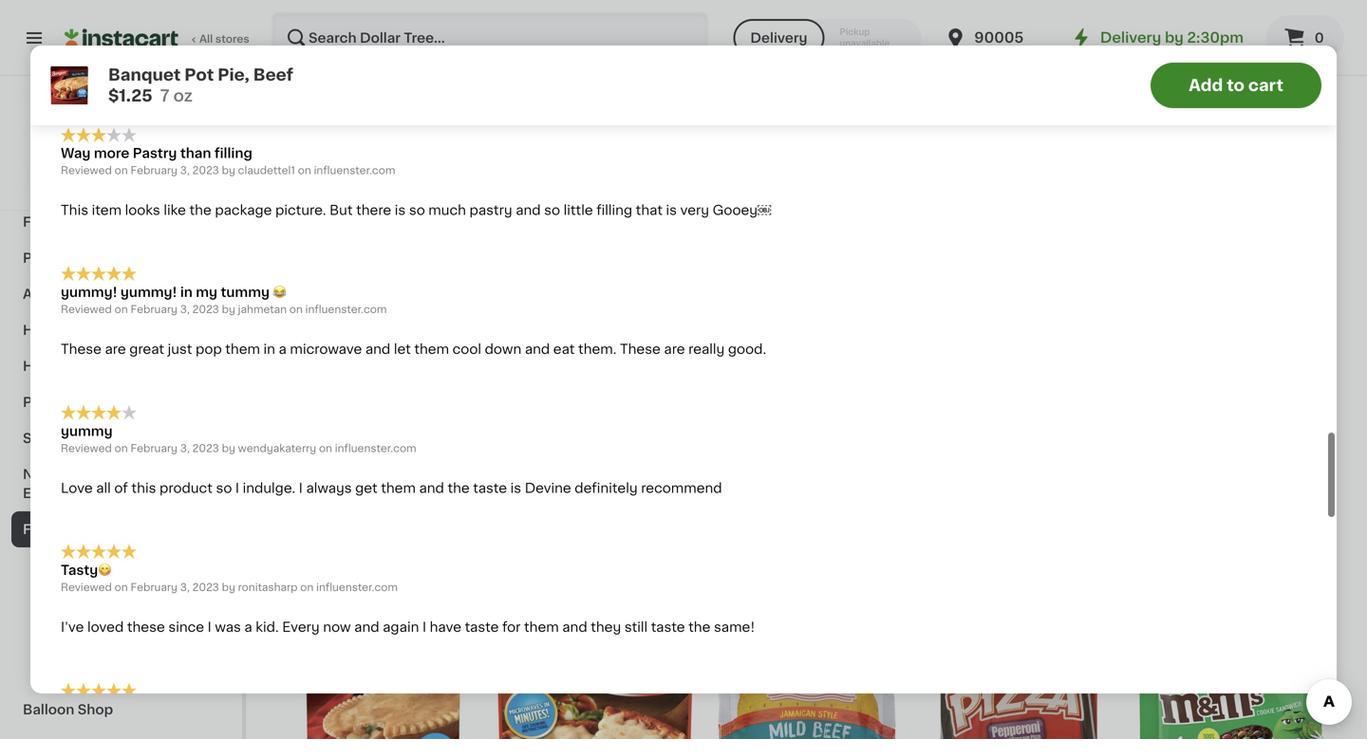 Task type: vqa. For each thing, say whether or not it's contained in the screenshot.
Accessories
yes



Task type: locate. For each thing, give the bounding box(es) containing it.
0 horizontal spatial recommend
[[137, 65, 218, 78]]

$ 1 25 up el
[[289, 156, 320, 176]]

to right 'add'
[[1227, 77, 1245, 94]]

item
[[92, 204, 122, 217]]

health care link
[[11, 348, 231, 384]]

$ 1 25 up broccoli
[[500, 472, 532, 492]]

& down pockets
[[531, 200, 542, 213]]

25 up monterey
[[306, 157, 320, 167]]

it. right try
[[327, 65, 339, 78]]

hot pockets sandwiches, ham & cheese 4 oz
[[497, 181, 666, 229]]

3, inside tasty😋 reviewed on february 3, 2023 by ronitasharp on influenster.com
[[180, 582, 190, 593]]

frozen down essentials on the bottom
[[23, 523, 69, 536]]

2 horizontal spatial to
[[1227, 77, 1245, 94]]

oz inside hot pockets sandwiches, ham & cheese 4 oz
[[506, 218, 519, 229]]

1 horizontal spatial banquet
[[497, 497, 553, 510]]

2 home from the top
[[23, 324, 64, 337]]

2023 down than
[[192, 165, 219, 176]]

3, up product
[[180, 443, 190, 454]]

february inside way more pastry than filling reviewed on february 3, 2023 by claudettel1 on influenster.com
[[130, 165, 177, 176]]

3, up since
[[180, 582, 190, 593]]

and up dish
[[615, 497, 640, 510]]

jamaican
[[800, 181, 864, 194]]

cheese,
[[285, 200, 340, 213]]

1 horizontal spatial it.
[[327, 65, 339, 78]]

2 reviewed from the top
[[61, 304, 112, 315]]

2023 up since
[[192, 582, 219, 593]]

home up health
[[23, 324, 64, 337]]

1 horizontal spatial these
[[620, 343, 661, 356]]

0 horizontal spatial oz
[[173, 88, 193, 104]]

pot right dish
[[628, 516, 651, 529]]

reviewed down yummy on the left bottom
[[61, 443, 112, 454]]

like
[[164, 204, 186, 217]]

0 vertical spatial more
[[556, 46, 591, 59]]

new year's eve party essentials
[[23, 468, 166, 500]]

& inside el monterey burrito, bean & cheese, xxlarge
[[458, 181, 468, 194]]

monterey
[[300, 181, 365, 194]]

instacart logo image
[[65, 27, 178, 49]]

health
[[23, 360, 68, 373]]

the inside the beef potpie has always been amazing to me. it is quick and easy and always taste amazing!!! my kids really enjoy it. they say that the crust is their favorite. and i couldn't agree more 😁 it is very affordable too! i would def recommend everyone to try it.
[[251, 46, 273, 59]]

influenster.com up monterey
[[314, 165, 395, 176]]

7
[[160, 88, 169, 104]]

None search field
[[272, 11, 709, 65]]

3 february from the top
[[130, 443, 177, 454]]

4 2023 from the top
[[192, 582, 219, 593]]

really left the good.
[[688, 343, 725, 356]]

pockets
[[525, 181, 579, 194]]

essentials
[[23, 487, 93, 500]]

2023 inside yummy! yummy! in my tummy 😂 reviewed on february 3, 2023 by jahmetan on influenster.com
[[192, 304, 219, 315]]

all stores
[[199, 34, 249, 44]]

little
[[564, 204, 593, 217]]

1 horizontal spatial pot
[[628, 516, 651, 529]]

refrigerated
[[34, 559, 118, 572]]

pie,
[[218, 67, 249, 83], [654, 516, 679, 529]]

0 horizontal spatial more
[[94, 147, 129, 160]]

that down sandwiches, at the left
[[636, 204, 663, 217]]

5
[[709, 218, 715, 229]]

influenster.com up get
[[335, 443, 416, 454]]

frozen link
[[11, 620, 231, 656]]

1 home from the top
[[23, 160, 64, 174]]

banquet chicken and broccoli deep dish pot pie, frozen meal
[[497, 497, 679, 548]]

taste inside the beef potpie has always been amazing to me. it is quick and easy and always taste amazing!!! my kids really enjoy it. they say that the crust is their favorite. and i couldn't agree more 😁 it is very affordable too! i would def recommend everyone to try it.
[[596, 27, 630, 40]]

1 these from the left
[[61, 343, 101, 356]]

banquet inside banquet pot pie, beef $1.25 7 oz
[[108, 67, 181, 83]]

reviewed up home & garden
[[61, 304, 112, 315]]

$ 1 25 down wendyakaterry
[[289, 472, 320, 492]]

these are great just pop them in a microwave and let them cool down and eat them.  these are really good.
[[61, 343, 766, 356]]

these
[[127, 621, 165, 634]]

more up improvement
[[94, 147, 129, 160]]

1 horizontal spatial really
[[688, 343, 725, 356]]

0 vertical spatial pot
[[184, 67, 214, 83]]

in left the "my"
[[180, 286, 193, 299]]

2 horizontal spatial oz
[[718, 218, 730, 229]]

1 horizontal spatial yummy!
[[120, 286, 177, 299]]

oz inside golden krust jamaican style chicken patty 5 oz
[[718, 218, 730, 229]]

by left ronitasharp
[[222, 582, 235, 593]]

1 horizontal spatial more
[[556, 46, 591, 59]]

them right let
[[414, 343, 449, 356]]

chicken up the deep
[[557, 497, 611, 510]]

delivery inside "button"
[[750, 31, 807, 45]]

by down the tummy
[[222, 304, 235, 315]]

by inside yummy! yummy! in my tummy 😂 reviewed on february 3, 2023 by jahmetan on influenster.com
[[222, 304, 235, 315]]

are down garden
[[105, 343, 126, 356]]

0 horizontal spatial so
[[216, 482, 232, 495]]

too!
[[742, 46, 769, 59]]

banquet for deep
[[497, 497, 553, 510]]

add
[[1189, 77, 1223, 94]]

a
[[279, 343, 287, 356], [244, 621, 252, 634]]

oz right 5
[[718, 218, 730, 229]]

that inside the beef potpie has always been amazing to me. it is quick and easy and always taste amazing!!! my kids really enjoy it. they say that the crust is their favorite. and i couldn't agree more 😁 it is very affordable too! i would def recommend everyone to try it.
[[221, 46, 247, 59]]

0 vertical spatial a
[[279, 343, 287, 356]]

it
[[388, 27, 397, 40]]

1 horizontal spatial a
[[279, 343, 287, 356]]

90005 button
[[944, 11, 1058, 65]]

so down pockets
[[544, 204, 560, 217]]

delivery left 2:30pm
[[1100, 31, 1161, 45]]

oz for hot pockets sandwiches, ham & cheese
[[506, 218, 519, 229]]

way more pastry than filling reviewed on february 3, 2023 by claudettel1 on influenster.com
[[61, 147, 395, 176]]

kids
[[731, 27, 758, 40]]

sales
[[23, 432, 60, 445]]

1 vertical spatial pot
[[628, 516, 651, 529]]

but
[[329, 204, 353, 217]]

affordable
[[670, 46, 738, 59]]

chicken inside golden krust jamaican style chicken patty 5 oz
[[709, 200, 763, 213]]

are left the good.
[[664, 343, 685, 356]]

pot inside banquet pot pie, beef $1.25 7 oz
[[184, 67, 214, 83]]

that down stores on the left top of the page
[[221, 46, 247, 59]]

loved
[[87, 621, 124, 634]]

chicken down golden
[[709, 200, 763, 213]]

see eligible items button
[[285, 569, 481, 601]]

reviewed inside way more pastry than filling reviewed on february 3, 2023 by claudettel1 on influenster.com
[[61, 165, 112, 176]]

2 february from the top
[[130, 304, 177, 315]]

cool
[[452, 343, 481, 356]]

pie, right dish
[[654, 516, 679, 529]]

to down 'crust'
[[288, 65, 301, 78]]

everyday store prices link
[[57, 161, 185, 177]]

the right like at the left top
[[189, 204, 211, 217]]

pot down say
[[184, 67, 214, 83]]

4 3, from the top
[[180, 582, 190, 593]]

them right get
[[381, 482, 416, 495]]

1 horizontal spatial that
[[636, 204, 663, 217]]

dish
[[595, 516, 625, 529]]

frozen for frozen foods
[[23, 523, 69, 536]]

a left kid.
[[244, 621, 252, 634]]

more left 😁
[[556, 46, 591, 59]]

2023 up product
[[192, 443, 219, 454]]

dollar tree logo image
[[103, 99, 139, 135]]

0 vertical spatial banquet
[[108, 67, 181, 83]]

home for home & garden
[[23, 324, 64, 337]]

1 horizontal spatial so
[[409, 204, 425, 217]]

drink
[[75, 215, 112, 229]]

0 vertical spatial care
[[86, 252, 119, 265]]

1 vertical spatial a
[[244, 621, 252, 634]]

0 horizontal spatial these
[[61, 343, 101, 356]]

home improvement & hardware link
[[11, 149, 231, 204]]

tree
[[128, 141, 158, 155]]

reviewed inside yummy! yummy! in my tummy 😂 reviewed on february 3, 2023 by jahmetan on influenster.com
[[61, 304, 112, 315]]

yummy! down personal care
[[61, 286, 117, 299]]

1 vertical spatial home
[[23, 324, 64, 337]]

1 reviewed from the top
[[61, 165, 112, 176]]

the left the same!
[[688, 621, 710, 634]]

0 horizontal spatial pie,
[[218, 67, 249, 83]]

3, inside yummy! yummy! in my tummy 😂 reviewed on february 3, 2023 by jahmetan on influenster.com
[[180, 304, 190, 315]]

by inside tasty😋 reviewed on february 3, 2023 by ronitasharp on influenster.com
[[222, 582, 235, 593]]

& right food
[[61, 215, 72, 229]]

oz inside banquet pot pie, beef $1.25 7 oz
[[173, 88, 193, 104]]

frozen left loved
[[34, 631, 79, 645]]

taste
[[596, 27, 630, 40], [473, 482, 507, 495], [465, 621, 499, 634], [651, 621, 685, 634]]

1 vertical spatial care
[[72, 360, 104, 373]]

3 2023 from the top
[[192, 443, 219, 454]]

2 2023 from the top
[[192, 304, 219, 315]]

4 reviewed from the top
[[61, 582, 112, 593]]

these down home & garden
[[61, 343, 101, 356]]

broccoli
[[497, 516, 552, 529]]

0 horizontal spatial chicken
[[557, 497, 611, 510]]

1 vertical spatial recommend
[[641, 482, 722, 495]]

so left 'much'
[[409, 204, 425, 217]]

influenster.com up microwave
[[305, 304, 387, 315]]

0 horizontal spatial yummy!
[[61, 286, 117, 299]]

store
[[110, 164, 138, 174]]

by left claudettel1
[[222, 165, 235, 176]]

very down amazing!!! on the top of page
[[637, 46, 666, 59]]

much
[[428, 204, 466, 217]]

reviewed down way
[[61, 165, 112, 176]]

kid.
[[256, 621, 279, 634]]

banquet up broccoli
[[497, 497, 553, 510]]

2 3, from the top
[[180, 304, 190, 315]]

influenster.com inside tasty😋 reviewed on february 3, 2023 by ronitasharp on influenster.com
[[316, 582, 398, 593]]

say
[[194, 46, 217, 59]]

the left devine
[[448, 482, 470, 495]]

home inside home improvement & hardware
[[23, 160, 64, 174]]

1 vertical spatial banquet
[[497, 497, 553, 510]]

taste up it
[[596, 27, 630, 40]]

0 horizontal spatial to
[[288, 65, 301, 78]]

0 vertical spatial really
[[61, 46, 97, 59]]

more inside way more pastry than filling reviewed on february 3, 2023 by claudettel1 on influenster.com
[[94, 147, 129, 160]]

and right now
[[354, 621, 379, 634]]

all
[[96, 482, 111, 495]]

product group
[[285, 265, 481, 601], [285, 622, 481, 740], [497, 622, 693, 740]]

delivery for delivery by 2:30pm
[[1100, 31, 1161, 45]]

it. down potpie
[[141, 46, 154, 59]]

0 horizontal spatial delivery
[[750, 31, 807, 45]]

2023
[[192, 165, 219, 176], [192, 304, 219, 315], [192, 443, 219, 454], [192, 582, 219, 593]]

3, up just
[[180, 304, 190, 315]]

1 horizontal spatial pie,
[[654, 516, 679, 529]]

krust
[[761, 181, 796, 194]]

pie, down stores on the left top of the page
[[218, 67, 249, 83]]

0
[[1315, 31, 1324, 45]]

oz right 7
[[173, 88, 193, 104]]

0 horizontal spatial filling
[[214, 147, 252, 160]]

frozen
[[23, 523, 69, 536], [497, 535, 542, 548], [34, 631, 79, 645]]

these right them.
[[620, 343, 661, 356]]

always left get
[[306, 482, 352, 495]]

3 3, from the top
[[180, 443, 190, 454]]

influenster.com
[[314, 165, 395, 176], [305, 304, 387, 315], [335, 443, 416, 454], [316, 582, 398, 593]]

i right indulge.
[[299, 482, 303, 495]]

0 vertical spatial recommend
[[137, 65, 218, 78]]

personal
[[23, 252, 83, 265]]

frozen for frozen
[[34, 631, 79, 645]]

has
[[170, 27, 194, 40]]

1 3, from the top
[[180, 165, 190, 176]]

delivery
[[1100, 31, 1161, 45], [750, 31, 807, 45]]

1 vertical spatial in
[[263, 343, 275, 356]]

i've
[[61, 621, 84, 634]]

$ inside $ 1
[[712, 473, 719, 483]]

very up 5
[[680, 204, 709, 217]]

3, down than
[[180, 165, 190, 176]]

add to cart
[[1189, 77, 1283, 94]]

1 horizontal spatial oz
[[506, 218, 519, 229]]

reviewed
[[61, 165, 112, 176], [61, 304, 112, 315], [61, 443, 112, 454], [61, 582, 112, 593]]

banquet up $1.25
[[108, 67, 181, 83]]

and up agree
[[518, 27, 543, 40]]

filling down sandwiches, at the left
[[596, 204, 632, 217]]

&
[[79, 124, 90, 138], [163, 160, 174, 174], [458, 181, 468, 194], [531, 200, 542, 213], [61, 215, 72, 229], [67, 324, 78, 337]]

0 horizontal spatial always
[[197, 27, 243, 40]]

february up party
[[130, 443, 177, 454]]

0 vertical spatial filling
[[214, 147, 252, 160]]

deep
[[555, 516, 591, 529]]

1 vertical spatial chicken
[[557, 497, 611, 510]]

0 vertical spatial chicken
[[709, 200, 763, 213]]

0 vertical spatial home
[[23, 160, 64, 174]]

product group containing 1
[[285, 265, 481, 601]]

0 horizontal spatial really
[[61, 46, 97, 59]]

good.
[[728, 343, 766, 356]]

so
[[409, 204, 425, 217], [544, 204, 560, 217], [216, 482, 232, 495]]

by left wendyakaterry
[[222, 443, 235, 454]]

yummy
[[61, 425, 113, 438]]

than
[[180, 147, 211, 160]]

influenster.com inside yummy! yummy! in my tummy 😂 reviewed on february 3, 2023 by jahmetan on influenster.com
[[305, 304, 387, 315]]

0 vertical spatial pie,
[[218, 67, 249, 83]]

2 horizontal spatial always
[[547, 27, 592, 40]]

1 horizontal spatial delivery
[[1100, 31, 1161, 45]]

1 february from the top
[[130, 165, 177, 176]]

really down the the
[[61, 46, 97, 59]]

0 vertical spatial very
[[637, 46, 666, 59]]

oz for golden krust jamaican style chicken patty
[[718, 218, 730, 229]]

care down home & garden
[[72, 360, 104, 373]]

reviewed inside yummy reviewed on february 3, 2023 by wendyakaterry on influenster.com
[[61, 443, 112, 454]]

so right product
[[216, 482, 232, 495]]

apparel & accessories link
[[11, 113, 231, 149]]

0 horizontal spatial pot
[[184, 67, 214, 83]]

frozen down broccoli
[[497, 535, 542, 548]]

25 inside product group
[[306, 473, 320, 483]]

0 vertical spatial in
[[180, 286, 193, 299]]

recommend right definitely
[[641, 482, 722, 495]]

was
[[215, 621, 241, 634]]

2023 down the "my"
[[192, 304, 219, 315]]

food & drink
[[23, 215, 112, 229]]

1 horizontal spatial are
[[664, 343, 685, 356]]

1 vertical spatial more
[[94, 147, 129, 160]]

1 horizontal spatial very
[[680, 204, 709, 217]]

0 vertical spatial that
[[221, 46, 247, 59]]

$ 1 25 inside product group
[[289, 472, 320, 492]]

1 2023 from the top
[[192, 165, 219, 176]]

25 right indulge.
[[306, 473, 320, 483]]

really
[[61, 46, 97, 59], [688, 343, 725, 356]]

1 horizontal spatial filling
[[596, 204, 632, 217]]

0 horizontal spatial are
[[105, 343, 126, 356]]

foods
[[72, 523, 115, 536]]

february inside yummy reviewed on february 3, 2023 by wendyakaterry on influenster.com
[[130, 443, 177, 454]]

couldn't
[[457, 46, 511, 59]]

3 reviewed from the top
[[61, 443, 112, 454]]

0 horizontal spatial very
[[637, 46, 666, 59]]

refrigerated link
[[11, 548, 231, 584]]

in
[[180, 286, 193, 299], [263, 343, 275, 356]]

in down jahmetan
[[263, 343, 275, 356]]

& down pastry
[[163, 160, 174, 174]]

reviewed down tasty😋
[[61, 582, 112, 593]]

25 for banquet
[[518, 473, 532, 483]]

pie, inside banquet pot pie, beef $1.25 7 oz
[[218, 67, 249, 83]]

by
[[1165, 31, 1184, 45], [222, 165, 235, 176], [222, 304, 235, 315], [222, 443, 235, 454], [222, 582, 235, 593]]

1 horizontal spatial chicken
[[709, 200, 763, 213]]

& inside hot pockets sandwiches, ham & cheese 4 oz
[[531, 200, 542, 213]]

0 vertical spatial it.
[[141, 46, 154, 59]]

oz right the 4
[[506, 218, 519, 229]]

banquet inside banquet chicken and broccoli deep dish pot pie, frozen meal
[[497, 497, 553, 510]]

dollar
[[84, 141, 125, 155]]

filling up claudettel1
[[214, 147, 252, 160]]

more
[[556, 46, 591, 59], [94, 147, 129, 160]]

february up the great
[[130, 304, 177, 315]]

4 february from the top
[[130, 582, 177, 593]]

and
[[454, 27, 479, 40], [518, 27, 543, 40], [516, 204, 541, 217], [365, 343, 390, 356], [525, 343, 550, 356], [419, 482, 444, 495], [615, 497, 640, 510], [354, 621, 379, 634], [562, 621, 587, 634]]

1 vertical spatial pie,
[[654, 516, 679, 529]]

that
[[221, 46, 247, 59], [636, 204, 663, 217]]

1 vertical spatial that
[[636, 204, 663, 217]]

by inside way more pastry than filling reviewed on february 3, 2023 by claudettel1 on influenster.com
[[222, 165, 235, 176]]

frozen foods
[[23, 523, 115, 536]]

february up these
[[130, 582, 177, 593]]

shop
[[78, 703, 113, 717]]

care for health care
[[72, 360, 104, 373]]

0 horizontal spatial in
[[180, 286, 193, 299]]

0 horizontal spatial banquet
[[108, 67, 181, 83]]

3,
[[180, 165, 190, 176], [180, 304, 190, 315], [180, 443, 190, 454], [180, 582, 190, 593]]

golden
[[709, 181, 757, 194]]

0 horizontal spatial that
[[221, 46, 247, 59]]



Task type: describe. For each thing, give the bounding box(es) containing it.
this
[[61, 204, 88, 217]]

delivery for delivery
[[750, 31, 807, 45]]

pets
[[23, 396, 54, 409]]

i up electronics
[[61, 65, 65, 78]]

1 horizontal spatial recommend
[[641, 482, 722, 495]]

every
[[282, 621, 320, 634]]

i left was
[[208, 621, 211, 634]]

hardware
[[23, 179, 89, 193]]

get
[[355, 482, 377, 495]]

$ 1
[[712, 472, 728, 492]]

1 vertical spatial very
[[680, 204, 709, 217]]

february inside tasty😋 reviewed on february 3, 2023 by ronitasharp on influenster.com
[[130, 582, 177, 593]]

package
[[215, 204, 272, 217]]

care for personal care
[[86, 252, 119, 265]]

sandwiches,
[[582, 181, 666, 194]]

have
[[430, 621, 461, 634]]

try
[[305, 65, 323, 78]]

& up way
[[79, 124, 90, 138]]

banquet for $1.25
[[108, 67, 181, 83]]

home for home improvement & hardware
[[23, 160, 64, 174]]

2:30pm
[[1187, 31, 1244, 45]]

2 are from the left
[[664, 343, 685, 356]]

😁
[[594, 46, 607, 59]]

favorite.
[[362, 46, 416, 59]]

health care
[[23, 360, 104, 373]]

february inside yummy! yummy! in my tummy 😂 reviewed on february 3, 2023 by jahmetan on influenster.com
[[130, 304, 177, 315]]

home & garden link
[[11, 312, 231, 348]]

and right get
[[419, 482, 444, 495]]

prices
[[140, 164, 174, 174]]

my
[[196, 286, 217, 299]]

more inside the beef potpie has always been amazing to me. it is quick and easy and always taste amazing!!! my kids really enjoy it. they say that the crust is their favorite. and i couldn't agree more 😁 it is very affordable too! i would def recommend everyone to try it.
[[556, 46, 591, 59]]

everyone
[[222, 65, 284, 78]]

i left have
[[422, 621, 426, 634]]

pastry
[[133, 147, 177, 160]]

el
[[285, 181, 297, 194]]

frozen inside banquet chicken and broccoli deep dish pot pie, frozen meal
[[497, 535, 542, 548]]

eligible
[[352, 578, 402, 592]]

microwave
[[290, 343, 362, 356]]

0 horizontal spatial a
[[244, 621, 252, 634]]

2023 inside yummy reviewed on february 3, 2023 by wendyakaterry on influenster.com
[[192, 443, 219, 454]]

now
[[323, 621, 351, 634]]

i right and
[[450, 46, 454, 59]]

taste left for
[[465, 621, 499, 634]]

garden
[[82, 324, 133, 337]]

they
[[157, 46, 190, 59]]

pop
[[196, 343, 222, 356]]

2023 inside tasty😋 reviewed on february 3, 2023 by ronitasharp on influenster.com
[[192, 582, 219, 593]]

2 yummy! from the left
[[120, 286, 177, 299]]

$1.25
[[108, 88, 152, 104]]

electronics link
[[11, 77, 231, 113]]

very inside the beef potpie has always been amazing to me. it is quick and easy and always taste amazing!!! my kids really enjoy it. they say that the crust is their favorite. and i couldn't agree more 😁 it is very affordable too! i would def recommend everyone to try it.
[[637, 46, 666, 59]]

1 vertical spatial really
[[688, 343, 725, 356]]

tasty😋
[[61, 564, 111, 577]]

and
[[420, 46, 446, 59]]

to inside button
[[1227, 77, 1245, 94]]

personal care link
[[11, 240, 231, 276]]

food & drink link
[[11, 204, 231, 240]]

1 are from the left
[[105, 343, 126, 356]]

them.
[[578, 343, 616, 356]]

recommend inside the beef potpie has always been amazing to me. it is quick and easy and always taste amazing!!! my kids really enjoy it. they say that the crust is their favorite. and i couldn't agree more 😁 it is very affordable too! i would def recommend everyone to try it.
[[137, 65, 218, 78]]

2 horizontal spatial so
[[544, 204, 560, 217]]

and left eat
[[525, 343, 550, 356]]

floral link
[[11, 41, 231, 77]]

apparel & accessories
[[23, 124, 178, 138]]

style
[[868, 181, 902, 194]]

let
[[394, 343, 411, 356]]

el monterey burrito, bean & cheese, xxlarge
[[285, 181, 468, 213]]

1 horizontal spatial always
[[306, 482, 352, 495]]

claudettel1
[[238, 165, 295, 176]]

$1.25 element
[[1132, 470, 1329, 494]]

them right for
[[524, 621, 559, 634]]

chicken inside banquet chicken and broccoli deep dish pot pie, frozen meal
[[557, 497, 611, 510]]

my
[[706, 27, 727, 40]]

balloon
[[23, 703, 74, 717]]

3, inside way more pastry than filling reviewed on february 3, 2023 by claudettel1 on influenster.com
[[180, 165, 190, 176]]

& left garden
[[67, 324, 78, 337]]

year's
[[57, 468, 98, 481]]

electronics
[[23, 88, 100, 102]]

delivery by 2:30pm
[[1100, 31, 1244, 45]]

tummy
[[221, 286, 270, 299]]

0 button
[[1266, 15, 1344, 61]]

and left they
[[562, 621, 587, 634]]

in inside yummy! yummy! in my tummy 😂 reviewed on february 3, 2023 by jahmetan on influenster.com
[[180, 286, 193, 299]]

burrito,
[[368, 181, 417, 194]]

pastry
[[469, 204, 512, 217]]

jahmetan
[[238, 304, 287, 315]]

1 vertical spatial filling
[[596, 204, 632, 217]]

the
[[61, 27, 86, 40]]

& inside home improvement & hardware
[[163, 160, 174, 174]]

bean
[[420, 181, 454, 194]]

90005
[[974, 31, 1024, 45]]

1 horizontal spatial to
[[343, 27, 357, 40]]

1 yummy! from the left
[[61, 286, 117, 299]]

dollar tree link
[[84, 99, 158, 158]]

def
[[111, 65, 134, 78]]

0 horizontal spatial it.
[[141, 46, 154, 59]]

eve
[[101, 468, 126, 481]]

25 for el
[[306, 157, 320, 167]]

xxlarge
[[343, 200, 399, 213]]

2023 inside way more pastry than filling reviewed on february 3, 2023 by claudettel1 on influenster.com
[[192, 165, 219, 176]]

and left let
[[365, 343, 390, 356]]

meal
[[545, 535, 577, 548]]

taste up broccoli
[[473, 482, 507, 495]]

amazing
[[283, 27, 339, 40]]

product
[[160, 482, 213, 495]]

and inside banquet chicken and broccoli deep dish pot pie, frozen meal
[[615, 497, 640, 510]]

pot inside banquet chicken and broccoli deep dish pot pie, frozen meal
[[628, 516, 651, 529]]

2 these from the left
[[620, 343, 661, 356]]

love
[[61, 482, 93, 495]]

this
[[131, 482, 156, 495]]

reviewed inside tasty😋 reviewed on february 3, 2023 by ronitasharp on influenster.com
[[61, 582, 112, 593]]

really inside the beef potpie has always been amazing to me. it is quick and easy and always taste amazing!!! my kids really enjoy it. they say that the crust is their favorite. and i couldn't agree more 😁 it is very affordable too! i would def recommend everyone to try it.
[[61, 46, 97, 59]]

and down hot
[[516, 204, 541, 217]]

filling inside way more pastry than filling reviewed on february 3, 2023 by claudettel1 on influenster.com
[[214, 147, 252, 160]]

3, inside yummy reviewed on february 3, 2023 by wendyakaterry on influenster.com
[[180, 443, 190, 454]]

by inside yummy reviewed on february 3, 2023 by wendyakaterry on influenster.com
[[222, 443, 235, 454]]

taste right still
[[651, 621, 685, 634]]

new year's eve party essentials link
[[11, 457, 231, 512]]

ham
[[497, 200, 528, 213]]

pie, inside banquet chicken and broccoli deep dish pot pie, frozen meal
[[654, 516, 679, 529]]

1 vertical spatial it.
[[327, 65, 339, 78]]

delivery by 2:30pm link
[[1070, 27, 1244, 49]]

they
[[591, 621, 621, 634]]

beef
[[89, 27, 120, 40]]

just
[[168, 343, 192, 356]]

balloon shop
[[23, 703, 113, 717]]

by left 2:30pm
[[1165, 31, 1184, 45]]

1 horizontal spatial in
[[263, 343, 275, 356]]

definitely
[[575, 482, 638, 495]]

i left indulge.
[[235, 482, 239, 495]]

the beef potpie has always been amazing to me. it is quick and easy and always taste amazing!!! my kids really enjoy it. they say that the crust is their favorite. and i couldn't agree more 😁 it is very affordable too! i would def recommend everyone to try it.
[[61, 27, 769, 78]]

and up couldn't
[[454, 27, 479, 40]]

still
[[624, 621, 648, 634]]

service type group
[[733, 19, 921, 57]]

auto
[[23, 288, 55, 301]]

them right 'pop'
[[225, 343, 260, 356]]

quick
[[415, 27, 451, 40]]

$ 1 25 for banquet
[[500, 472, 532, 492]]

i've loved these since i was a kid. every now and again i have taste for them and they still taste the same!
[[61, 621, 755, 634]]

influenster.com inside way more pastry than filling reviewed on february 3, 2023 by claudettel1 on influenster.com
[[314, 165, 395, 176]]

influenster.com inside yummy reviewed on february 3, 2023 by wendyakaterry on influenster.com
[[335, 443, 416, 454]]

yummy reviewed on february 3, 2023 by wendyakaterry on influenster.com
[[61, 425, 416, 454]]

it
[[611, 46, 620, 59]]

add to cart button
[[1151, 63, 1321, 108]]

me.
[[360, 27, 385, 40]]

$ 1 25 for el
[[289, 156, 320, 176]]



